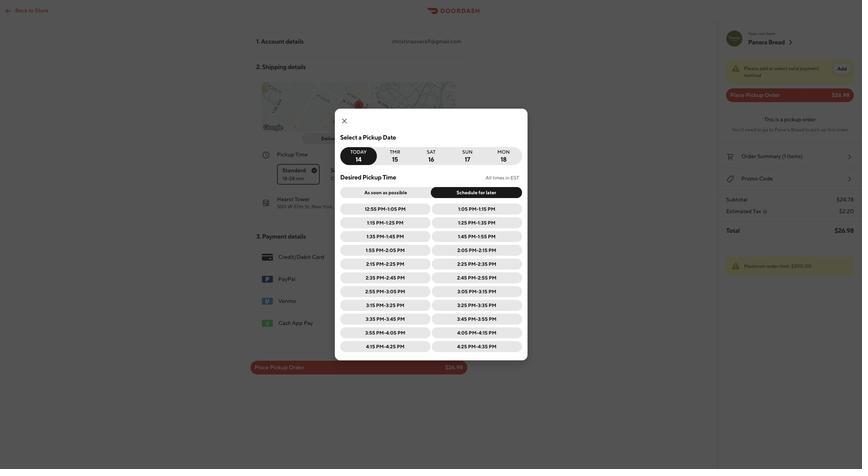 Task type: describe. For each thing, give the bounding box(es) containing it.
4:25 pm-4:35 pm
[[458, 344, 497, 350]]

need
[[746, 127, 757, 133]]

pm for 1:25 pm-1:35 pm
[[488, 220, 496, 226]]

new
[[312, 204, 322, 210]]

pm- for 2:45
[[377, 276, 387, 281]]

0 horizontal spatial time
[[296, 152, 308, 158]]

mon
[[498, 150, 510, 155]]

sat 16
[[427, 150, 436, 163]]

order inside button
[[742, 153, 757, 160]]

1:05 PM-1:15 PM radio
[[432, 204, 522, 215]]

sun
[[463, 150, 473, 155]]

12:55
[[365, 207, 377, 212]]

est
[[511, 175, 520, 181]]

pm- for 2:55
[[468, 276, 478, 281]]

18
[[501, 156, 507, 163]]

pickup time
[[277, 152, 308, 158]]

pm for 2:55 pm-3:05 pm
[[398, 289, 406, 295]]

4:15 inside radio
[[366, 344, 375, 350]]

3:25 pm-3:35 pm
[[458, 303, 497, 309]]

choose
[[331, 176, 348, 182]]

2 vertical spatial order
[[289, 365, 305, 371]]

18–28 inside option group
[[283, 176, 295, 182]]

2:15 inside option
[[479, 248, 488, 254]]

this is a pickup order
[[765, 116, 817, 123]]

please
[[745, 66, 759, 71]]

add
[[838, 66, 848, 72]]

0 vertical spatial $26.98
[[833, 92, 851, 99]]

0 vertical spatial place pickup order
[[731, 92, 781, 99]]

1 horizontal spatial a
[[359, 134, 362, 141]]

promo code
[[742, 176, 774, 182]]

close image
[[341, 117, 349, 125]]

3:05 inside option
[[386, 289, 397, 295]]

pm- for 1:05
[[378, 207, 388, 212]]

cart
[[759, 31, 766, 36]]

0 horizontal spatial bread
[[769, 39, 786, 46]]

3:05 inside option
[[458, 289, 468, 295]]

4:05 PM-4:15 PM radio
[[432, 328, 522, 339]]

1 horizontal spatial 18–28
[[431, 152, 446, 158]]

1:25 PM-1:35 PM radio
[[432, 218, 522, 229]]

paypal button
[[256, 269, 462, 291]]

store
[[35, 7, 48, 14]]

4:25 inside radio
[[458, 344, 468, 350]]

order summary (1 items) button
[[727, 152, 855, 163]]

1:25 inside "radio"
[[459, 220, 468, 226]]

3:15 PM-3:25 PM radio
[[341, 300, 431, 311]]

4:15 PM-4:25 PM radio
[[341, 342, 431, 353]]

menu containing credit/debit card
[[256, 247, 462, 335]]

1:55 pm-2:05 pm
[[366, 248, 405, 254]]

for for schedule for later choose a time
[[356, 167, 364, 174]]

2:45 PM-2:55 PM radio
[[432, 273, 522, 284]]

min inside option group
[[296, 176, 304, 182]]

0 horizontal spatial place pickup order
[[255, 365, 305, 371]]

12:55 PM-1:05 PM radio
[[341, 204, 431, 215]]

2:05 inside radio
[[386, 248, 396, 254]]

pm for 2:15 pm-2:25 pm
[[397, 262, 405, 267]]

pm- for 1:35
[[469, 220, 478, 226]]

limit:
[[780, 264, 791, 269]]

As soon as possible radio
[[341, 187, 436, 198]]

3:35 PM-3:45 PM radio
[[341, 314, 431, 325]]

1:15 pm-1:25 pm
[[367, 220, 404, 226]]

add new payment method image for venmo
[[448, 298, 456, 306]]

2:25 PM-2:35 PM radio
[[432, 259, 522, 270]]

pm for 1:45 pm-1:55 pm
[[488, 234, 496, 240]]

3. payment details
[[256, 233, 306, 240]]

1:15 inside radio
[[367, 220, 375, 226]]

delivery
[[321, 136, 340, 142]]

panera bread link
[[749, 38, 795, 47]]

order summary (1 items)
[[742, 153, 804, 160]]

to right go on the top right of page
[[770, 127, 774, 133]]

1. account details
[[256, 38, 304, 45]]

items)
[[788, 153, 804, 160]]

3:55 inside 3:55 pm-4:05 pm option
[[366, 331, 376, 336]]

3:05 PM-3:15 PM radio
[[432, 287, 522, 298]]

pm- for 4:35
[[469, 344, 478, 350]]

up
[[822, 127, 827, 133]]

back to store link
[[0, 4, 53, 18]]

3:35 inside '3:25 pm-3:35 pm' 'option'
[[478, 303, 488, 309]]

times
[[493, 175, 505, 181]]

$24.78
[[837, 197, 855, 203]]

1:35 PM-1:45 PM radio
[[341, 232, 431, 243]]

for for schedule for later
[[479, 190, 485, 196]]

pm for 2:25 pm-2:35 pm
[[489, 262, 497, 267]]

venmo
[[279, 298, 296, 305]]

14
[[356, 156, 362, 163]]

schedule for later
[[457, 190, 497, 196]]

total
[[727, 227, 740, 235]]

1:05 pm-1:15 pm
[[459, 207, 496, 212]]

10019,
[[343, 204, 358, 210]]

code
[[760, 176, 774, 182]]

as soon as possible
[[365, 190, 407, 196]]

later for schedule for later
[[486, 190, 497, 196]]

add
[[760, 66, 769, 71]]

$300.00
[[792, 264, 812, 269]]

pm- for 3:25
[[376, 303, 386, 309]]

toggle asap option group
[[341, 187, 522, 198]]

2:05 PM-2:15 PM radio
[[432, 245, 522, 256]]

tower
[[295, 196, 310, 203]]

2:35 pm-2:45 pm
[[366, 276, 405, 281]]

17
[[465, 156, 471, 163]]

1:45 inside radio
[[387, 234, 396, 240]]

pm for 4:25 pm-4:35 pm
[[489, 344, 497, 350]]

valid
[[789, 66, 800, 71]]

3:05 pm-3:15 pm
[[458, 289, 497, 295]]

show menu image
[[262, 252, 273, 263]]

credit/debit
[[279, 254, 311, 261]]

pm- for 1:25
[[376, 220, 386, 226]]

pm for 3:05 pm-3:15 pm
[[489, 289, 497, 295]]

4:25 PM-4:35 PM radio
[[432, 342, 522, 353]]

to right back
[[29, 7, 34, 14]]

4:05 pm-4:15 pm
[[458, 331, 497, 336]]

2:35 PM-2:45 PM radio
[[341, 273, 431, 284]]

1:35 inside "radio"
[[478, 220, 487, 226]]

2:05 pm-2:15 pm
[[458, 248, 497, 254]]

pm for 1:05 pm-1:15 pm
[[488, 207, 496, 212]]

later for schedule for later choose a time
[[365, 167, 376, 174]]

maximum order limit: $300.00
[[745, 264, 812, 269]]

select
[[775, 66, 788, 71]]

1:15 PM-1:25 PM radio
[[341, 218, 431, 229]]

pm- for 3:35
[[469, 303, 478, 309]]

st,
[[305, 204, 311, 210]]

1 horizontal spatial 2:35
[[478, 262, 488, 267]]

promo code button
[[727, 174, 855, 185]]

pm for 2:05 pm-2:15 pm
[[489, 248, 497, 254]]

ny
[[335, 204, 342, 210]]

pickup inside radio
[[380, 136, 395, 142]]

4:25 inside radio
[[386, 344, 396, 350]]

add new payment method image
[[448, 320, 456, 328]]

3:45 inside option
[[387, 317, 397, 322]]

estimated
[[727, 208, 752, 215]]

pm for 2:45 pm-2:55 pm
[[489, 276, 497, 281]]

mon 18
[[498, 150, 510, 163]]

pm for 4:15 pm-4:25 pm
[[397, 344, 405, 350]]

in
[[506, 175, 510, 181]]

1:45 PM-1:55 PM radio
[[432, 232, 522, 243]]

this
[[765, 116, 775, 123]]

to left pick
[[806, 127, 810, 133]]

2:55 PM-3:05 PM radio
[[341, 287, 431, 298]]

3:15 pm-3:25 pm
[[367, 303, 405, 309]]

or
[[770, 66, 774, 71]]

your
[[749, 31, 758, 36]]

w
[[288, 204, 293, 210]]

3:35 pm-3:45 pm
[[366, 317, 405, 322]]

add new payment method image for credit/debit card
[[448, 254, 456, 262]]

pm- for 4:15
[[469, 331, 479, 336]]

1 horizontal spatial order
[[803, 116, 817, 123]]

please add or select valid payment method
[[745, 66, 820, 78]]

add button
[[834, 63, 852, 74]]

your cart from
[[749, 31, 776, 36]]

pm- for 2:05
[[376, 248, 386, 254]]

maximum
[[745, 264, 767, 269]]

pm for 3:35 pm-3:45 pm
[[398, 317, 405, 322]]

to left go on the top right of page
[[758, 127, 762, 133]]

you'll need to go to panera bread to pick up this order
[[733, 127, 849, 133]]

app
[[292, 320, 303, 327]]

card
[[312, 254, 325, 261]]



Task type: vqa. For each thing, say whether or not it's contained in the screenshot.
1:55
yes



Task type: locate. For each thing, give the bounding box(es) containing it.
0 vertical spatial 3:15
[[479, 289, 488, 295]]

day picker option group
[[341, 147, 522, 165]]

2 4:05 from the left
[[458, 331, 468, 336]]

pm down 1:35 pm-1:45 pm
[[397, 248, 405, 254]]

pm- for 4:05
[[377, 331, 386, 336]]

desired
[[341, 174, 362, 181]]

1 3:45 from the left
[[387, 317, 397, 322]]

$26.98 down 4:25 pm-4:35 pm
[[445, 365, 464, 371]]

pm up 2:45 pm-2:55 pm radio
[[489, 262, 497, 267]]

1 horizontal spatial 1:25
[[459, 220, 468, 226]]

today 14
[[351, 150, 367, 163]]

1 vertical spatial 18–28 min
[[283, 176, 304, 182]]

2:25
[[386, 262, 396, 267], [458, 262, 468, 267]]

1 3:05 from the left
[[386, 289, 397, 295]]

57th
[[294, 204, 304, 210]]

1:35
[[478, 220, 487, 226], [367, 234, 376, 240]]

pm- for 3:55
[[468, 317, 478, 322]]

(1
[[783, 153, 787, 160]]

1 vertical spatial 1:35
[[367, 234, 376, 240]]

2:15 PM-2:25 PM radio
[[341, 259, 431, 270]]

0 horizontal spatial place
[[255, 365, 269, 371]]

0 vertical spatial 1:55
[[478, 234, 487, 240]]

pm- up 1:25 pm-1:35 pm
[[469, 207, 479, 212]]

pm up 1:45 pm-1:55 pm
[[488, 220, 496, 226]]

Delivery radio
[[302, 133, 363, 144]]

$26.98 down "$2.20"
[[835, 227, 855, 235]]

1 vertical spatial time
[[383, 174, 397, 181]]

pm for 1:55 pm-2:05 pm
[[397, 248, 405, 254]]

for
[[356, 167, 364, 174], [479, 190, 485, 196]]

pm- up 3:35 pm-3:45 pm
[[376, 303, 386, 309]]

pm up 3:05 pm-3:15 pm
[[489, 276, 497, 281]]

today
[[351, 150, 367, 155]]

0 horizontal spatial a
[[349, 176, 351, 182]]

1 horizontal spatial 4:15
[[479, 331, 488, 336]]

0 vertical spatial 18–28 min
[[431, 152, 456, 158]]

pm inside option
[[489, 248, 497, 254]]

0 horizontal spatial 2:15
[[367, 262, 375, 267]]

0 vertical spatial a
[[781, 116, 784, 123]]

pm- inside "radio"
[[469, 220, 478, 226]]

0 horizontal spatial later
[[365, 167, 376, 174]]

select
[[341, 134, 358, 141]]

pm for 3:55 pm-4:05 pm
[[398, 331, 406, 336]]

schedule for schedule for later choose a time
[[331, 167, 355, 174]]

pm- up 3:05 pm-3:15 pm
[[468, 276, 478, 281]]

1:45 down 1:15 pm-1:25 pm
[[387, 234, 396, 240]]

1:55 inside radio
[[366, 248, 375, 254]]

schedule up the 1:05 pm-1:15 pm in the right top of the page
[[457, 190, 478, 196]]

1 horizontal spatial panera
[[775, 127, 791, 133]]

standard
[[283, 167, 306, 174]]

3:45 right add new payment method icon
[[458, 317, 467, 322]]

4:15
[[479, 331, 488, 336], [366, 344, 375, 350]]

1 vertical spatial 1:15
[[367, 220, 375, 226]]

300
[[277, 204, 287, 210]]

18–28
[[431, 152, 446, 158], [283, 176, 295, 182]]

soon
[[371, 190, 382, 196]]

order
[[765, 92, 781, 99], [742, 153, 757, 160], [289, 365, 305, 371]]

1 2:25 from the left
[[386, 262, 396, 267]]

pm- inside radio
[[376, 220, 386, 226]]

1 horizontal spatial 4:25
[[458, 344, 468, 350]]

to
[[29, 7, 34, 14], [758, 127, 762, 133], [770, 127, 774, 133], [806, 127, 810, 133]]

pickup
[[746, 92, 764, 99], [363, 134, 382, 141], [380, 136, 395, 142], [277, 152, 295, 158], [363, 174, 382, 181], [270, 365, 288, 371]]

1 vertical spatial min
[[296, 176, 304, 182]]

4:05 inside radio
[[458, 331, 468, 336]]

2:55 pm-3:05 pm
[[366, 289, 406, 295]]

later inside radio
[[486, 190, 497, 196]]

pm- for 3:15
[[469, 289, 479, 295]]

1 vertical spatial place pickup order
[[255, 365, 305, 371]]

1 2:05 from the left
[[386, 248, 396, 254]]

pm- down 12:55 pm-1:05 pm
[[376, 220, 386, 226]]

0 horizontal spatial 1:25
[[386, 220, 395, 226]]

payment
[[801, 66, 820, 71]]

1 vertical spatial for
[[479, 190, 485, 196]]

2:55 inside 2:45 pm-2:55 pm radio
[[478, 276, 488, 281]]

2:15 inside option
[[367, 262, 375, 267]]

order
[[803, 116, 817, 123], [837, 127, 849, 133], [768, 264, 779, 269]]

schedule inside schedule for later choose a time
[[331, 167, 355, 174]]

3:25 up 3:45 pm-3:55 pm radio on the bottom of page
[[458, 303, 468, 309]]

2:15
[[479, 248, 488, 254], [367, 262, 375, 267]]

pm- down "1:55 pm-2:05 pm"
[[376, 262, 386, 267]]

pm- down 1:45 pm-1:55 pm
[[469, 248, 479, 254]]

3:45 PM-3:55 PM radio
[[432, 314, 522, 325]]

2 vertical spatial order
[[768, 264, 779, 269]]

0 vertical spatial 2:55
[[478, 276, 488, 281]]

cash
[[279, 320, 291, 327]]

4:05 up 4:25 pm-4:35 pm
[[458, 331, 468, 336]]

schedule up choose
[[331, 167, 355, 174]]

4:05 down 3:35 pm-3:45 pm option
[[386, 331, 397, 336]]

0 vertical spatial 2:35
[[478, 262, 488, 267]]

pm for 1:15 pm-1:25 pm
[[396, 220, 404, 226]]

18–28 min
[[431, 152, 456, 158], [283, 176, 304, 182]]

pm down 3:35 pm-3:45 pm option
[[398, 331, 406, 336]]

1:15 inside radio
[[479, 207, 487, 212]]

1 horizontal spatial 3:45
[[458, 317, 467, 322]]

2:55 down 2:35 pm-2:45 pm option in the bottom left of the page
[[366, 289, 376, 295]]

1 horizontal spatial 2:55
[[478, 276, 488, 281]]

Pickup radio
[[359, 133, 416, 144]]

for up 1:05 pm-1:15 pm radio
[[479, 190, 485, 196]]

0 horizontal spatial order
[[289, 365, 305, 371]]

4:15 inside radio
[[479, 331, 488, 336]]

3:55 inside 3:45 pm-3:55 pm radio
[[478, 317, 488, 322]]

3:15 down 2:45 pm-2:55 pm radio
[[479, 289, 488, 295]]

$26.98 down the add button
[[833, 92, 851, 99]]

pm- up 3:55 pm-4:05 pm
[[377, 317, 387, 322]]

pm down 1:45 pm-1:55 pm
[[489, 248, 497, 254]]

3:55 down '3:25 pm-3:35 pm' 'option'
[[478, 317, 488, 322]]

None radio
[[486, 147, 522, 165], [326, 164, 390, 185], [486, 147, 522, 165], [326, 164, 390, 185]]

pm- up 2:45 pm-2:55 pm
[[469, 262, 478, 267]]

summary
[[758, 153, 782, 160]]

pm- for 1:55
[[468, 234, 478, 240]]

1:25 up 1:35 pm-1:45 pm
[[386, 220, 395, 226]]

2:45 inside radio
[[458, 276, 467, 281]]

2:45 up 2:55 pm-3:05 pm
[[387, 276, 397, 281]]

details up credit/debit on the left of the page
[[288, 233, 306, 240]]

details right 2. shipping
[[288, 63, 306, 71]]

1 vertical spatial order
[[742, 153, 757, 160]]

1:55 up 2:15 pm-2:25 pm
[[366, 248, 375, 254]]

2:35 up 2:45 pm-2:55 pm radio
[[478, 262, 488, 267]]

0 horizontal spatial 4:15
[[366, 344, 375, 350]]

0 vertical spatial 18–28
[[431, 152, 446, 158]]

1:35 up 1:45 pm-1:55 pm
[[478, 220, 487, 226]]

1 horizontal spatial 1:35
[[478, 220, 487, 226]]

panera bread
[[749, 39, 786, 46]]

a right select
[[359, 134, 362, 141]]

1:45 pm-1:55 pm
[[458, 234, 496, 240]]

0 vertical spatial for
[[356, 167, 364, 174]]

1:05 inside radio
[[459, 207, 468, 212]]

menu
[[256, 247, 462, 335]]

1:35 up "1:55 pm-2:05 pm"
[[367, 234, 376, 240]]

3:05
[[386, 289, 397, 295], [458, 289, 468, 295]]

1 horizontal spatial 1:45
[[458, 234, 467, 240]]

pm- for 2:25
[[376, 262, 386, 267]]

panera
[[749, 39, 768, 46], [775, 127, 791, 133]]

0 vertical spatial details
[[286, 38, 304, 45]]

usa
[[359, 204, 369, 210]]

18–28 left sun 17
[[431, 152, 446, 158]]

2 3:45 from the left
[[458, 317, 467, 322]]

a inside schedule for later choose a time
[[349, 176, 351, 182]]

all times in est
[[486, 175, 520, 181]]

pm down 3:45 pm-3:55 pm radio on the bottom of page
[[489, 331, 497, 336]]

2 add new payment method image from the top
[[448, 298, 456, 306]]

0 horizontal spatial 4:25
[[386, 344, 396, 350]]

pm- for 3:45
[[377, 317, 387, 322]]

18–28 min inside option group
[[283, 176, 304, 182]]

3:25 PM-3:35 PM radio
[[432, 300, 522, 311]]

sat
[[427, 150, 436, 155]]

1:05
[[388, 207, 397, 212], [459, 207, 468, 212]]

details for 3. payment details
[[288, 233, 306, 240]]

3:15 inside 3:15 pm-3:25 pm radio
[[367, 303, 375, 309]]

add new payment method image
[[448, 254, 456, 262], [448, 298, 456, 306]]

2 4:25 from the left
[[458, 344, 468, 350]]

2:05
[[386, 248, 396, 254], [458, 248, 468, 254]]

2 2:25 from the left
[[458, 262, 468, 267]]

1 horizontal spatial 4:05
[[458, 331, 468, 336]]

1 horizontal spatial 1:15
[[479, 207, 487, 212]]

time up as soon as possible radio
[[383, 174, 397, 181]]

pm inside 'option'
[[489, 303, 497, 309]]

1 1:05 from the left
[[388, 207, 397, 212]]

0 horizontal spatial 2:35
[[366, 276, 376, 281]]

1 horizontal spatial bread
[[792, 127, 805, 133]]

2:45 pm-2:55 pm
[[458, 276, 497, 281]]

1:15
[[479, 207, 487, 212], [367, 220, 375, 226]]

0 vertical spatial panera
[[749, 39, 768, 46]]

2:15 up paypal button
[[367, 262, 375, 267]]

0 horizontal spatial 1:05
[[388, 207, 397, 212]]

3:35 up 3:55 pm-4:05 pm
[[366, 317, 376, 322]]

0 vertical spatial add new payment method image
[[448, 254, 456, 262]]

1:25
[[386, 220, 395, 226], [459, 220, 468, 226]]

2 vertical spatial $26.98
[[445, 365, 464, 371]]

2:55 inside 2:55 pm-3:05 pm option
[[366, 289, 376, 295]]

2:35
[[478, 262, 488, 267], [366, 276, 376, 281]]

pm down 2:45 pm-2:55 pm radio
[[489, 289, 497, 295]]

0 horizontal spatial panera
[[749, 39, 768, 46]]

pm- up 3:45 pm-3:55 pm radio on the bottom of page
[[469, 303, 478, 309]]

0 horizontal spatial 3:05
[[386, 289, 397, 295]]

pm- down 4:05 pm-4:15 pm
[[469, 344, 478, 350]]

2 vertical spatial a
[[349, 176, 351, 182]]

pm- down 3:35 pm-3:45 pm
[[377, 331, 386, 336]]

1 1:45 from the left
[[387, 234, 396, 240]]

0 vertical spatial order
[[803, 116, 817, 123]]

3:05 down 2:35 pm-2:45 pm option in the bottom left of the page
[[386, 289, 397, 295]]

pm- for 1:45
[[377, 234, 387, 240]]

0 horizontal spatial schedule
[[331, 167, 355, 174]]

pickup
[[785, 116, 802, 123]]

1:55 PM-2:05 PM radio
[[341, 245, 431, 256]]

pm- down 3:55 pm-4:05 pm
[[376, 344, 386, 350]]

4:15 up 4:35
[[479, 331, 488, 336]]

pm down '3:25 pm-3:35 pm' 'option'
[[489, 317, 497, 322]]

pm- for 2:15
[[469, 248, 479, 254]]

0 vertical spatial later
[[365, 167, 376, 174]]

1:45 inside option
[[458, 234, 467, 240]]

0 horizontal spatial 2:05
[[386, 248, 396, 254]]

order up pick
[[803, 116, 817, 123]]

1 vertical spatial schedule
[[457, 190, 478, 196]]

pm- up 4:05 pm-4:15 pm
[[468, 317, 478, 322]]

2 1:45 from the left
[[458, 234, 467, 240]]

1 vertical spatial 3:55
[[366, 331, 376, 336]]

1 vertical spatial 2:35
[[366, 276, 376, 281]]

tax
[[754, 208, 762, 215]]

pm- for 1:15
[[469, 207, 479, 212]]

pm for 12:55 pm-1:05 pm
[[398, 207, 406, 212]]

2:05 inside option
[[458, 248, 468, 254]]

1 horizontal spatial 3:35
[[478, 303, 488, 309]]

3:35 inside 3:35 pm-3:45 pm option
[[366, 317, 376, 322]]

this
[[828, 127, 836, 133]]

pm for 1:35 pm-1:45 pm
[[397, 234, 404, 240]]

1 horizontal spatial 1:05
[[459, 207, 468, 212]]

pm down possible
[[398, 207, 406, 212]]

1 vertical spatial add new payment method image
[[448, 298, 456, 306]]

pm up 2:55 pm-3:05 pm option
[[398, 276, 405, 281]]

4:05
[[386, 331, 397, 336], [458, 331, 468, 336]]

1 horizontal spatial schedule
[[457, 190, 478, 196]]

you'll
[[733, 127, 745, 133]]

later down all
[[486, 190, 497, 196]]

pm- for 3:05
[[377, 289, 386, 295]]

hearst
[[277, 196, 294, 203]]

date
[[383, 134, 396, 141]]

2 1:25 from the left
[[459, 220, 468, 226]]

3:55 PM-4:05 PM radio
[[341, 328, 431, 339]]

3:45 inside radio
[[458, 317, 467, 322]]

1 horizontal spatial for
[[479, 190, 485, 196]]

1 add new payment method image from the top
[[448, 254, 456, 262]]

1 vertical spatial a
[[359, 134, 362, 141]]

pm- down 1:25 pm-1:35 pm
[[468, 234, 478, 240]]

add new payment method image left 2:05 pm-2:15 pm
[[448, 254, 456, 262]]

18–28 min down 'standard'
[[283, 176, 304, 182]]

$2.20
[[840, 208, 855, 215]]

option group containing standard
[[277, 159, 456, 185]]

0 vertical spatial 3:55
[[478, 317, 488, 322]]

desired pickup time
[[341, 174, 397, 181]]

1 vertical spatial 3:35
[[366, 317, 376, 322]]

0 vertical spatial 4:15
[[479, 331, 488, 336]]

bread down pickup
[[792, 127, 805, 133]]

3:35 up 3:45 pm-3:55 pm radio on the bottom of page
[[478, 303, 488, 309]]

min down 'standard'
[[296, 176, 304, 182]]

a left time
[[349, 176, 351, 182]]

1 vertical spatial 2:55
[[366, 289, 376, 295]]

pm inside radio
[[396, 220, 404, 226]]

pm up 2:35 pm-2:45 pm option in the bottom left of the page
[[397, 262, 405, 267]]

1 horizontal spatial 3:25
[[458, 303, 468, 309]]

1:55 up 2:05 pm-2:15 pm option
[[478, 234, 487, 240]]

4:35
[[478, 344, 488, 350]]

for up time
[[356, 167, 364, 174]]

2 3:05 from the left
[[458, 289, 468, 295]]

pm- down 2:45 pm-2:55 pm
[[469, 289, 479, 295]]

4:25 down 4:05 pm-4:15 pm
[[458, 344, 468, 350]]

pm- for 4:25
[[376, 344, 386, 350]]

a
[[781, 116, 784, 123], [359, 134, 362, 141], [349, 176, 351, 182]]

back
[[15, 7, 28, 14]]

pm- up 2:15 pm-2:25 pm
[[376, 248, 386, 254]]

pm down 3:55 pm-4:05 pm option
[[397, 344, 405, 350]]

possible
[[389, 190, 407, 196]]

0 vertical spatial order
[[765, 92, 781, 99]]

pm- inside option
[[469, 248, 479, 254]]

1 vertical spatial bread
[[792, 127, 805, 133]]

later down today 14
[[365, 167, 376, 174]]

2 2:45 from the left
[[458, 276, 467, 281]]

1. account
[[256, 38, 285, 45]]

0 horizontal spatial 3:45
[[387, 317, 397, 322]]

paypal
[[279, 276, 296, 283]]

1:05 up 1:25 pm-1:35 pm
[[459, 207, 468, 212]]

0 vertical spatial schedule
[[331, 167, 355, 174]]

back to store
[[15, 7, 48, 14]]

4:15 pm-4:25 pm
[[366, 344, 405, 350]]

pm down 1:15 pm-1:25 pm
[[397, 234, 404, 240]]

1:55 inside option
[[478, 234, 487, 240]]

1 horizontal spatial 3:55
[[478, 317, 488, 322]]

2:45 up 3:05 pm-3:15 pm
[[458, 276, 467, 281]]

tmr
[[390, 150, 401, 155]]

2:25 up 2:35 pm-2:45 pm option in the bottom left of the page
[[386, 262, 396, 267]]

3:25 inside radio
[[386, 303, 396, 309]]

pm right 4:35
[[489, 344, 497, 350]]

0 vertical spatial bread
[[769, 39, 786, 46]]

1:45 down 1:25 pm-1:35 pm
[[458, 234, 467, 240]]

1 vertical spatial $26.98
[[835, 227, 855, 235]]

0 horizontal spatial order
[[768, 264, 779, 269]]

pm for 2:35 pm-2:45 pm
[[398, 276, 405, 281]]

pm down 2:35 pm-2:45 pm option in the bottom left of the page
[[398, 289, 406, 295]]

2:45 inside option
[[387, 276, 397, 281]]

1:25 inside radio
[[386, 220, 395, 226]]

pm up 2:05 pm-2:15 pm option
[[488, 234, 496, 240]]

2 1:05 from the left
[[459, 207, 468, 212]]

pm- inside 'option'
[[469, 303, 478, 309]]

0 horizontal spatial 3:15
[[367, 303, 375, 309]]

0 horizontal spatial 3:25
[[386, 303, 396, 309]]

pm up 3:45 pm-3:55 pm radio on the bottom of page
[[489, 303, 497, 309]]

1:35 inside radio
[[367, 234, 376, 240]]

later inside schedule for later choose a time
[[365, 167, 376, 174]]

1 vertical spatial 18–28
[[283, 176, 295, 182]]

2:15 down 1:45 pm-1:55 pm
[[479, 248, 488, 254]]

1 vertical spatial place
[[255, 365, 269, 371]]

pm for 4:05 pm-4:15 pm
[[489, 331, 497, 336]]

1 horizontal spatial 3:05
[[458, 289, 468, 295]]

panera down cart
[[749, 39, 768, 46]]

18–28 min left sun 17
[[431, 152, 456, 158]]

credit/debit card
[[279, 254, 325, 261]]

details for 2. shipping details
[[288, 63, 306, 71]]

pm for 3:25 pm-3:35 pm
[[489, 303, 497, 309]]

1 vertical spatial later
[[486, 190, 497, 196]]

1 horizontal spatial 2:05
[[458, 248, 468, 254]]

0 vertical spatial place
[[731, 92, 745, 99]]

for inside schedule for later choose a time
[[356, 167, 364, 174]]

order right this
[[837, 127, 849, 133]]

time
[[352, 176, 362, 182]]

pm up 1:35 pm-1:45 pm
[[396, 220, 404, 226]]

2:25 pm-2:35 pm
[[458, 262, 497, 267]]

2:05 down 1:45 pm-1:55 pm
[[458, 248, 468, 254]]

cash app pay
[[279, 320, 313, 327]]

1 vertical spatial 1:55
[[366, 248, 375, 254]]

1 1:25 from the left
[[386, 220, 395, 226]]

subtotal
[[727, 197, 748, 203]]

schedule for later option group
[[341, 204, 522, 356]]

add new payment method image up add new payment method icon
[[448, 298, 456, 306]]

sun 17
[[463, 150, 473, 163]]

pm- down 2:35 pm-2:45 pm
[[377, 289, 386, 295]]

status
[[727, 59, 855, 84]]

1 horizontal spatial 2:45
[[458, 276, 467, 281]]

None radio
[[341, 147, 377, 165], [373, 147, 414, 165], [413, 147, 450, 165], [450, 147, 486, 165], [277, 164, 320, 185], [341, 147, 377, 165], [373, 147, 414, 165], [413, 147, 450, 165], [450, 147, 486, 165], [277, 164, 320, 185]]

Schedule for later radio
[[431, 187, 522, 198]]

pay
[[304, 320, 313, 327]]

time up 'standard'
[[296, 152, 308, 158]]

0 vertical spatial min
[[447, 152, 456, 158]]

order inside 'status'
[[768, 264, 779, 269]]

york,
[[323, 204, 334, 210]]

1 horizontal spatial 1:55
[[478, 234, 487, 240]]

delivery or pickup selector option group
[[302, 133, 416, 144]]

16
[[429, 156, 435, 163]]

2:05 down 1:35 pm-1:45 pm
[[386, 248, 396, 254]]

pm- for 2:35
[[469, 262, 478, 267]]

pm-
[[378, 207, 388, 212], [469, 207, 479, 212], [376, 220, 386, 226], [469, 220, 478, 226], [377, 234, 387, 240], [468, 234, 478, 240], [376, 248, 386, 254], [469, 248, 479, 254], [376, 262, 386, 267], [469, 262, 478, 267], [377, 276, 387, 281], [468, 276, 478, 281], [377, 289, 386, 295], [469, 289, 479, 295], [376, 303, 386, 309], [469, 303, 478, 309], [377, 317, 387, 322], [468, 317, 478, 322], [377, 331, 386, 336], [469, 331, 479, 336], [376, 344, 386, 350], [469, 344, 478, 350]]

2 horizontal spatial a
[[781, 116, 784, 123]]

pm- up "1:55 pm-2:05 pm"
[[377, 234, 387, 240]]

2 horizontal spatial order
[[837, 127, 849, 133]]

order left limit:
[[768, 264, 779, 269]]

1 3:25 from the left
[[386, 303, 396, 309]]

place
[[731, 92, 745, 99], [255, 365, 269, 371]]

1:45
[[387, 234, 396, 240], [458, 234, 467, 240]]

option group
[[277, 159, 456, 185]]

bread
[[769, 39, 786, 46], [792, 127, 805, 133]]

0 horizontal spatial 1:55
[[366, 248, 375, 254]]

2 3:25 from the left
[[458, 303, 468, 309]]

maximum order limit: $300.00 status
[[727, 257, 855, 277]]

for inside radio
[[479, 190, 485, 196]]

2:45
[[387, 276, 397, 281], [458, 276, 467, 281]]

schedule for schedule for later
[[457, 190, 478, 196]]

1 4:05 from the left
[[386, 331, 397, 336]]

1 2:45 from the left
[[387, 276, 397, 281]]

3:25 inside 'option'
[[458, 303, 468, 309]]

2. shipping details
[[256, 63, 306, 71]]

pm- up 4:25 pm-4:35 pm
[[469, 331, 479, 336]]

0 vertical spatial 3:35
[[478, 303, 488, 309]]

0 horizontal spatial 18–28
[[283, 176, 295, 182]]

3:55 pm-4:05 pm
[[366, 331, 406, 336]]

4:15 down 3:55 pm-4:05 pm
[[366, 344, 375, 350]]

pm- down the 1:05 pm-1:15 pm in the right top of the page
[[469, 220, 478, 226]]

go
[[763, 127, 769, 133]]

pm inside "radio"
[[488, 220, 496, 226]]

18–28 down 'standard'
[[283, 176, 295, 182]]

pm up 3:55 pm-4:05 pm option
[[398, 317, 405, 322]]

bread down from on the right top of page
[[769, 39, 786, 46]]

details for 1. account details
[[286, 38, 304, 45]]

1:05 inside radio
[[388, 207, 397, 212]]

1 horizontal spatial later
[[486, 190, 497, 196]]

1 vertical spatial order
[[837, 127, 849, 133]]

1 horizontal spatial time
[[383, 174, 397, 181]]

from
[[767, 31, 776, 36]]

0 vertical spatial time
[[296, 152, 308, 158]]

0 horizontal spatial 1:35
[[367, 234, 376, 240]]

2 2:05 from the left
[[458, 248, 468, 254]]

pm for 3:15 pm-3:25 pm
[[397, 303, 405, 309]]

1 4:25 from the left
[[386, 344, 396, 350]]

tmr 15
[[390, 150, 401, 163]]

3:15 inside 3:05 pm-3:15 pm option
[[479, 289, 488, 295]]

pm for 3:45 pm-3:55 pm
[[489, 317, 497, 322]]

3:25 up 3:35 pm-3:45 pm option
[[386, 303, 396, 309]]

schedule inside radio
[[457, 190, 478, 196]]

status containing please add or select valid payment method
[[727, 59, 855, 84]]

4:05 inside option
[[386, 331, 397, 336]]

schedule for later choose a time
[[331, 167, 376, 182]]



